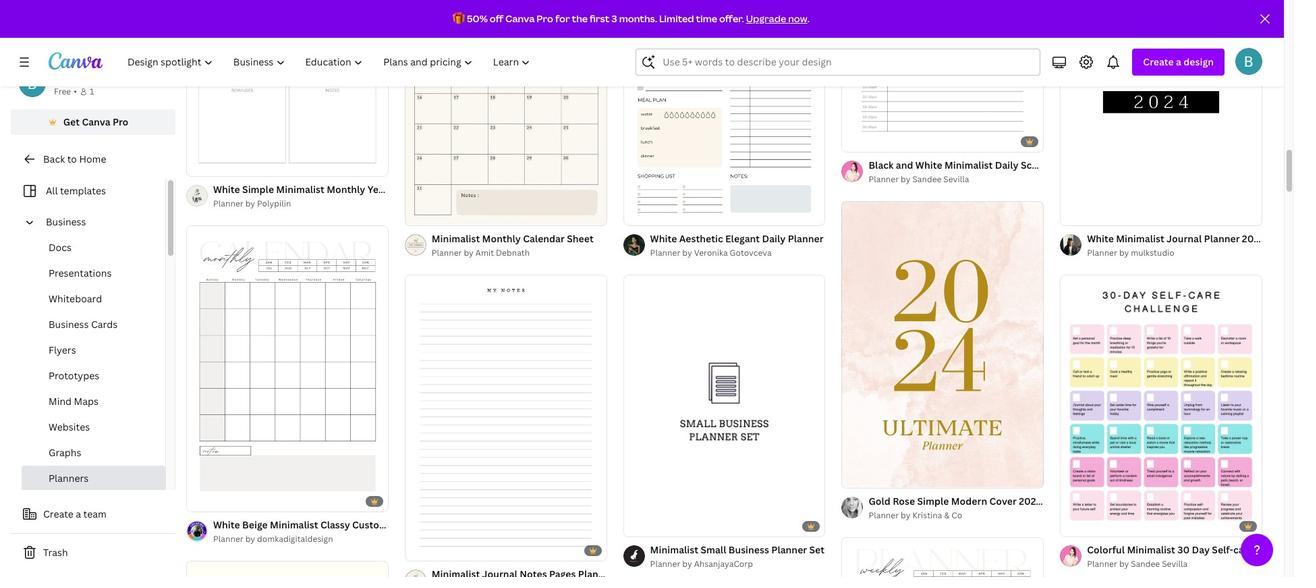 Task type: locate. For each thing, give the bounding box(es) containing it.
2024 inside white minimalist journal planner 2024 planner by mulkstudio
[[1243, 232, 1265, 245]]

daily inside white aesthetic elegant daily planner planner by veronika gotovceva
[[762, 232, 786, 245]]

1 vertical spatial simple
[[918, 494, 949, 507]]

of
[[201, 161, 209, 171], [420, 544, 428, 555]]

upgrade
[[746, 12, 787, 25]]

1 of 6
[[414, 544, 434, 555]]

minimalist up mulkstudio
[[1117, 232, 1165, 245]]

0 vertical spatial pro
[[537, 12, 554, 25]]

white aesthetic elegant daily planner link
[[650, 231, 824, 246]]

create left the design
[[1144, 55, 1174, 68]]

minimalist up domkadigitaldesign
[[270, 519, 318, 532]]

1 for 1 of 6
[[414, 544, 418, 555]]

0 vertical spatial daily
[[995, 159, 1019, 172]]

amit
[[476, 247, 494, 258]]

1 horizontal spatial simple
[[918, 494, 949, 507]]

black and white minimalist daily scheduler planner image
[[842, 0, 1044, 152]]

1 horizontal spatial 2024
[[1019, 494, 1042, 507]]

1 horizontal spatial calendar
[[523, 232, 565, 245]]

planner down beige
[[213, 534, 244, 545]]

1 horizontal spatial create
[[1144, 55, 1174, 68]]

0 horizontal spatial of
[[201, 161, 209, 171]]

0 horizontal spatial 1
[[90, 86, 94, 97]]

graphs
[[49, 446, 81, 459]]

websites link
[[22, 414, 165, 440]]

a4
[[453, 183, 465, 196]]

free
[[54, 86, 71, 97]]

create inside button
[[43, 508, 73, 520]]

white inside black and white minimalist daily scheduler planner planner by sandee sevilla
[[916, 159, 943, 172]]

minimalist journal notes pages planner image
[[405, 275, 607, 561]]

monthly up 6
[[417, 519, 456, 532]]

1 left the 12
[[196, 161, 200, 171]]

gold rose simple modern cover 2024 planner image
[[842, 202, 1044, 488]]

0 horizontal spatial monthly
[[327, 183, 365, 196]]

minimalist monthly calendar sheet image
[[405, 0, 607, 225]]

monthly up debnath
[[482, 232, 521, 245]]

2024 inside "gold rose simple modern cover 2024 planner planner by kristina & co"
[[1019, 494, 1042, 507]]

back to home link
[[11, 146, 175, 173]]

1
[[90, 86, 94, 97], [196, 161, 200, 171], [414, 544, 418, 555]]

by inside white minimalist journal planner 2024 planner by mulkstudio
[[1120, 247, 1129, 258]]

of for 12
[[201, 161, 209, 171]]

2 vertical spatial business
[[729, 543, 769, 556]]

planner by sandee sevilla link down the 30
[[1088, 557, 1263, 571]]

50%
[[467, 12, 488, 25]]

daily left the scheduler
[[995, 159, 1019, 172]]

mind maps link
[[22, 389, 165, 414]]

white beige minimalist classy customizable monthly calendar planner by domkadigitaldesign
[[213, 519, 500, 545]]

a
[[1177, 55, 1182, 68], [76, 508, 81, 520]]

polypilin
[[257, 198, 291, 210]]

cover
[[990, 494, 1017, 507]]

create a design button
[[1133, 49, 1225, 76]]

business for business cards
[[49, 318, 89, 331]]

canva right get
[[82, 115, 110, 128]]

planner by sandee sevilla link down and
[[869, 173, 1044, 187]]

0 vertical spatial canva
[[506, 12, 535, 25]]

business inside the minimalist small business planner set planner by ahsanjayacorp
[[729, 543, 769, 556]]

1 vertical spatial sandee
[[1131, 558, 1160, 570]]

business up "docs"
[[46, 215, 86, 228]]

scheduler
[[1021, 159, 1068, 172]]

0 vertical spatial simple
[[242, 183, 274, 196]]

0 vertical spatial of
[[201, 161, 209, 171]]

planner by veronika gotovceva link
[[650, 246, 824, 260]]

create a team
[[43, 508, 107, 520]]

simple up polypilin
[[242, 183, 274, 196]]

simple classy printable weekly planner image
[[842, 537, 1044, 577]]

create a team button
[[11, 501, 175, 528]]

challeng
[[1256, 543, 1295, 556]]

monthly inside white simple minimalist monthly year 2024 planner a4 planner by polypilin
[[327, 183, 365, 196]]

by down "aesthetic"
[[683, 247, 692, 258]]

business up the 'planner by ahsanjayacorp' link
[[729, 543, 769, 556]]

1 vertical spatial daily
[[762, 232, 786, 245]]

of inside '1 of 12' link
[[201, 161, 209, 171]]

classy
[[321, 519, 350, 532]]

create inside dropdown button
[[1144, 55, 1174, 68]]

planner down black on the top of the page
[[869, 174, 899, 185]]

cards
[[91, 318, 118, 331]]

minimalist inside colorful minimalist 30 day self-care challeng planner by sandee sevilla
[[1127, 543, 1176, 556]]

of for 6
[[420, 544, 428, 555]]

1 of 6 link
[[405, 274, 607, 561]]

prototypes
[[49, 369, 99, 382]]

by left polypilin
[[246, 198, 255, 210]]

2 vertical spatial monthly
[[417, 519, 456, 532]]

planner by sandee sevilla link
[[869, 173, 1044, 187], [1088, 557, 1263, 571]]

sandee for and
[[913, 174, 942, 185]]

gold rose simple modern cover 2024 planner link
[[869, 494, 1080, 509]]

debnath
[[496, 247, 530, 258]]

sheet
[[567, 232, 594, 245]]

a inside dropdown button
[[1177, 55, 1182, 68]]

minimalist
[[945, 159, 993, 172], [276, 183, 325, 196], [432, 232, 480, 245], [1117, 232, 1165, 245], [270, 519, 318, 532], [650, 543, 699, 556], [1127, 543, 1176, 556]]

white beige minimalist classy customizable monthly calendar image
[[186, 226, 389, 512]]

brad klo image
[[1236, 48, 1263, 75]]

daily
[[995, 159, 1019, 172], [762, 232, 786, 245]]

minimalist right and
[[945, 159, 993, 172]]

1 left 6
[[414, 544, 418, 555]]

create
[[1144, 55, 1174, 68], [43, 508, 73, 520]]

minimalist up amit
[[432, 232, 480, 245]]

by left mulkstudio
[[1120, 247, 1129, 258]]

by inside black and white minimalist daily scheduler planner planner by sandee sevilla
[[901, 174, 911, 185]]

2 vertical spatial 1
[[414, 544, 418, 555]]

prototypes link
[[22, 363, 165, 389]]

1 horizontal spatial sandee
[[1131, 558, 1160, 570]]

white inside "white beige minimalist classy customizable monthly calendar planner by domkadigitaldesign"
[[213, 519, 240, 532]]

white aesthetic elegant daily planner image
[[623, 0, 826, 225]]

1 vertical spatial 2024
[[1243, 232, 1265, 245]]

ahsanjayacorp
[[694, 558, 753, 569]]

1 horizontal spatial a
[[1177, 55, 1182, 68]]

create left the "team"
[[43, 508, 73, 520]]

0 vertical spatial calendar
[[523, 232, 565, 245]]

0 vertical spatial sevilla
[[944, 174, 970, 185]]

canva inside button
[[82, 115, 110, 128]]

by inside the minimalist small business planner set planner by ahsanjayacorp
[[683, 558, 692, 569]]

sandee inside black and white minimalist daily scheduler planner planner by sandee sevilla
[[913, 174, 942, 185]]

planner down "aesthetic"
[[650, 247, 681, 258]]

0 vertical spatial sandee
[[913, 174, 942, 185]]

sandee inside colorful minimalist 30 day self-care challeng planner by sandee sevilla
[[1131, 558, 1160, 570]]

white inside white simple minimalist monthly year 2024 planner a4 planner by polypilin
[[213, 183, 240, 196]]

monthly left 'year'
[[327, 183, 365, 196]]

1 vertical spatial sevilla
[[1162, 558, 1188, 570]]

pro up back to home link
[[113, 115, 128, 128]]

a left the design
[[1177, 55, 1182, 68]]

sevilla inside black and white minimalist daily scheduler planner planner by sandee sevilla
[[944, 174, 970, 185]]

by down rose
[[901, 509, 911, 521]]

mind maps
[[49, 395, 99, 408]]

minimalist inside minimalist monthly calendar sheet planner by amit debnath
[[432, 232, 480, 245]]

1 vertical spatial business
[[49, 318, 89, 331]]

planner left set
[[772, 543, 807, 556]]

planner down the 12
[[213, 198, 244, 210]]

create a design
[[1144, 55, 1214, 68]]

sandee down colorful minimalist 30 day self-care challeng link
[[1131, 558, 1160, 570]]

planner by domkadigitaldesign link
[[213, 533, 389, 546]]

a inside button
[[76, 508, 81, 520]]

1 vertical spatial planner by sandee sevilla link
[[1088, 557, 1263, 571]]

by down and
[[901, 174, 911, 185]]

1 vertical spatial of
[[420, 544, 428, 555]]

by down beige
[[246, 534, 255, 545]]

minimalist small business planner set link
[[650, 542, 825, 557]]

0 vertical spatial 2024
[[390, 183, 413, 196]]

planner by ahsanjayacorp link
[[650, 557, 825, 571]]

1 vertical spatial create
[[43, 508, 73, 520]]

minimalist inside the minimalist small business planner set planner by ahsanjayacorp
[[650, 543, 699, 556]]

create for create a team
[[43, 508, 73, 520]]

of left the 12
[[201, 161, 209, 171]]

sandee for minimalist
[[1131, 558, 1160, 570]]

small
[[701, 543, 727, 556]]

planner inside minimalist monthly calendar sheet planner by amit debnath
[[432, 247, 462, 258]]

planner left ahsanjayacorp
[[650, 558, 681, 569]]

0 horizontal spatial planner by sandee sevilla link
[[869, 173, 1044, 187]]

0 horizontal spatial canva
[[82, 115, 110, 128]]

white aesthetic elegant daily planner planner by veronika gotovceva
[[650, 232, 824, 258]]

2 horizontal spatial monthly
[[482, 232, 521, 245]]

1 horizontal spatial monthly
[[417, 519, 456, 532]]

by inside "white beige minimalist classy customizable monthly calendar planner by domkadigitaldesign"
[[246, 534, 255, 545]]

1 vertical spatial a
[[76, 508, 81, 520]]

2024 inside white simple minimalist monthly year 2024 planner a4 planner by polypilin
[[390, 183, 413, 196]]

gotovceva
[[730, 247, 772, 258]]

simple up kristina at the right of page
[[918, 494, 949, 507]]

mind
[[49, 395, 72, 408]]

white beige minimalist classy customizable monthly calendar link
[[213, 518, 500, 533]]

canva right off on the left top of page
[[506, 12, 535, 25]]

canva
[[506, 12, 535, 25], [82, 115, 110, 128]]

pro
[[537, 12, 554, 25], [113, 115, 128, 128]]

minimalist up planner by polypilin link
[[276, 183, 325, 196]]

set
[[810, 543, 825, 556]]

0 horizontal spatial calendar
[[458, 519, 500, 532]]

sandee down and
[[913, 174, 942, 185]]

to
[[67, 153, 77, 165]]

1 for 1
[[90, 86, 94, 97]]

0 horizontal spatial a
[[76, 508, 81, 520]]

.
[[808, 12, 810, 25]]

back
[[43, 153, 65, 165]]

business up flyers
[[49, 318, 89, 331]]

white minimalist journal planner 2024 image
[[1061, 0, 1263, 225]]

daily up gotovceva
[[762, 232, 786, 245]]

care
[[1234, 543, 1254, 556]]

1 vertical spatial 1
[[196, 161, 200, 171]]

by left ahsanjayacorp
[[683, 558, 692, 569]]

daily inside black and white minimalist daily scheduler planner planner by sandee sevilla
[[995, 159, 1019, 172]]

minimalist left small
[[650, 543, 699, 556]]

planner inside "white beige minimalist classy customizable monthly calendar planner by domkadigitaldesign"
[[213, 534, 244, 545]]

1 horizontal spatial of
[[420, 544, 428, 555]]

of inside 1 of 6 link
[[420, 544, 428, 555]]

1 horizontal spatial sevilla
[[1162, 558, 1188, 570]]

planner down gold
[[869, 509, 899, 521]]

0 vertical spatial monthly
[[327, 183, 365, 196]]

0 horizontal spatial sevilla
[[944, 174, 970, 185]]

pro inside button
[[113, 115, 128, 128]]

sevilla for white
[[944, 174, 970, 185]]

sevilla inside colorful minimalist 30 day self-care challeng planner by sandee sevilla
[[1162, 558, 1188, 570]]

2024
[[390, 183, 413, 196], [1243, 232, 1265, 245], [1019, 494, 1042, 507]]

white inside white minimalist journal planner 2024 planner by mulkstudio
[[1088, 232, 1114, 245]]

business link
[[40, 209, 157, 235]]

simple inside white simple minimalist monthly year 2024 planner a4 planner by polypilin
[[242, 183, 274, 196]]

sevilla down black and white minimalist daily scheduler planner link
[[944, 174, 970, 185]]

0 horizontal spatial daily
[[762, 232, 786, 245]]

presentations
[[49, 267, 112, 279]]

get
[[63, 115, 80, 128]]

white for white minimalist journal planner 2024
[[1088, 232, 1114, 245]]

minimalist left the 30
[[1127, 543, 1176, 556]]

maps
[[74, 395, 99, 408]]

all templates link
[[19, 178, 157, 204]]

0 vertical spatial 1
[[90, 86, 94, 97]]

planner inside colorful minimalist 30 day self-care challeng planner by sandee sevilla
[[1088, 558, 1118, 570]]

minimalist inside white minimalist journal planner 2024 planner by mulkstudio
[[1117, 232, 1165, 245]]

by down colorful
[[1120, 558, 1129, 570]]

planner
[[1070, 159, 1106, 172], [869, 174, 899, 185], [415, 183, 451, 196], [213, 198, 244, 210], [788, 232, 824, 245], [1205, 232, 1240, 245], [432, 247, 462, 258], [650, 247, 681, 258], [1088, 247, 1118, 258], [1044, 494, 1080, 507], [869, 509, 899, 521], [213, 534, 244, 545], [772, 543, 807, 556], [650, 558, 681, 569], [1088, 558, 1118, 570]]

planner down colorful
[[1088, 558, 1118, 570]]

1 right •
[[90, 86, 94, 97]]

1 horizontal spatial 1
[[196, 161, 200, 171]]

0 horizontal spatial 2024
[[390, 183, 413, 196]]

1 vertical spatial canva
[[82, 115, 110, 128]]

graphs link
[[22, 440, 165, 466]]

planner right the journal
[[1205, 232, 1240, 245]]

0 vertical spatial a
[[1177, 55, 1182, 68]]

2024 for gold rose simple modern cover 2024 planner
[[1019, 494, 1042, 507]]

0 horizontal spatial pro
[[113, 115, 128, 128]]

and
[[896, 159, 914, 172]]

white simple minimalist monthly year 2024 planner a4 link
[[213, 183, 465, 197]]

by left amit
[[464, 247, 474, 258]]

now
[[789, 12, 808, 25]]

beige
[[242, 519, 268, 532]]

sevilla for 30
[[1162, 558, 1188, 570]]

2 horizontal spatial 1
[[414, 544, 418, 555]]

0 vertical spatial planner by sandee sevilla link
[[869, 173, 1044, 187]]

0 horizontal spatial sandee
[[913, 174, 942, 185]]

pro left for
[[537, 12, 554, 25]]

1 of 12
[[196, 161, 219, 171]]

simple
[[242, 183, 274, 196], [918, 494, 949, 507]]

of left 6
[[420, 544, 428, 555]]

white inside white aesthetic elegant daily planner planner by veronika gotovceva
[[650, 232, 677, 245]]

back to home
[[43, 153, 106, 165]]

0 horizontal spatial create
[[43, 508, 73, 520]]

planner by amit debnath link
[[432, 246, 594, 260]]

1 vertical spatial monthly
[[482, 232, 521, 245]]

co
[[952, 509, 963, 521]]

1 horizontal spatial daily
[[995, 159, 1019, 172]]

1 horizontal spatial planner by sandee sevilla link
[[1088, 557, 1263, 571]]

by inside minimalist monthly calendar sheet planner by amit debnath
[[464, 247, 474, 258]]

0 vertical spatial business
[[46, 215, 86, 228]]

2 horizontal spatial 2024
[[1243, 232, 1265, 245]]

a left the "team"
[[76, 508, 81, 520]]

planner left amit
[[432, 247, 462, 258]]

minimalist inside white simple minimalist monthly year 2024 planner a4 planner by polypilin
[[276, 183, 325, 196]]

sevilla down the 30
[[1162, 558, 1188, 570]]

2 vertical spatial 2024
[[1019, 494, 1042, 507]]

0 vertical spatial create
[[1144, 55, 1174, 68]]

1 vertical spatial pro
[[113, 115, 128, 128]]

team
[[83, 508, 107, 520]]

1 vertical spatial calendar
[[458, 519, 500, 532]]

0 horizontal spatial simple
[[242, 183, 274, 196]]

None search field
[[636, 49, 1041, 76]]



Task type: describe. For each thing, give the bounding box(es) containing it.
get canva pro button
[[11, 109, 175, 135]]

6
[[429, 544, 434, 555]]

planner by mulkstudio link
[[1088, 246, 1263, 260]]

minimalist small business planner set image
[[623, 274, 826, 536]]

mulkstudio
[[1131, 247, 1175, 258]]

templates
[[60, 184, 106, 197]]

12
[[211, 161, 219, 171]]

aesthetic
[[679, 232, 723, 245]]

planner by sandee sevilla link for 30
[[1088, 557, 1263, 571]]

whiteboard
[[49, 292, 102, 305]]

websites
[[49, 421, 90, 433]]

30
[[1178, 543, 1190, 556]]

upgrade now button
[[746, 12, 808, 25]]

black
[[869, 159, 894, 172]]

white simple minimalist monthly year 2024 planner a4 planner by polypilin
[[213, 183, 465, 210]]

a for team
[[76, 508, 81, 520]]

minimalist monthly calendar sheet link
[[432, 231, 594, 246]]

limited
[[659, 12, 694, 25]]

journal
[[1167, 232, 1202, 245]]

create for create a design
[[1144, 55, 1174, 68]]

1 horizontal spatial pro
[[537, 12, 554, 25]]

time
[[696, 12, 718, 25]]

gold
[[869, 494, 891, 507]]

monthly inside "white beige minimalist classy customizable monthly calendar planner by domkadigitaldesign"
[[417, 519, 456, 532]]

home
[[79, 153, 106, 165]]

first
[[590, 12, 610, 25]]

gold rose simple modern cover 2024 planner planner by kristina & co
[[869, 494, 1080, 521]]

get canva pro
[[63, 115, 128, 128]]

months.
[[619, 12, 658, 25]]

trash link
[[11, 539, 175, 566]]

docs
[[49, 241, 72, 254]]

offer.
[[720, 12, 744, 25]]

business cards
[[49, 318, 118, 331]]

planner left a4
[[415, 183, 451, 196]]

pink and cream modern minimalist calendar 2023 planner image
[[186, 561, 389, 577]]

the
[[572, 12, 588, 25]]

minimalist inside black and white minimalist daily scheduler planner planner by sandee sevilla
[[945, 159, 993, 172]]

calendar inside minimalist monthly calendar sheet planner by amit debnath
[[523, 232, 565, 245]]

trash
[[43, 546, 68, 559]]

1 horizontal spatial canva
[[506, 12, 535, 25]]

colorful
[[1088, 543, 1125, 556]]

colorful minimalist 30 day self-care challeng link
[[1088, 543, 1295, 557]]

black and white minimalist daily scheduler planner link
[[869, 158, 1106, 173]]

modern
[[952, 494, 988, 507]]

1 of 12 link
[[186, 0, 389, 177]]

personal
[[54, 71, 94, 84]]

planner left mulkstudio
[[1088, 247, 1118, 258]]

colorful minimalist 30 day self-care challeng planner by sandee sevilla
[[1088, 543, 1295, 570]]

planner right cover
[[1044, 494, 1080, 507]]

elegant
[[726, 232, 760, 245]]

all
[[46, 184, 58, 197]]

white simple minimalist monthly year 2024 planner a4 image
[[186, 0, 389, 176]]

white for white beige minimalist classy customizable monthly calendar
[[213, 519, 240, 532]]

white minimalist journal planner 2024 planner by mulkstudio
[[1088, 232, 1265, 258]]

minimalist inside "white beige minimalist classy customizable monthly calendar planner by domkadigitaldesign"
[[270, 519, 318, 532]]

planner by polypilin link
[[213, 197, 389, 211]]

simple inside "gold rose simple modern cover 2024 planner planner by kristina & co"
[[918, 494, 949, 507]]

veronika
[[694, 247, 728, 258]]

🎁 50% off canva pro for the first 3 months. limited time offer. upgrade now .
[[453, 12, 810, 25]]

by inside "gold rose simple modern cover 2024 planner planner by kristina & co"
[[901, 509, 911, 521]]

top level navigation element
[[119, 49, 542, 76]]

free •
[[54, 86, 77, 97]]

whiteboard link
[[22, 286, 165, 312]]

kristina
[[913, 509, 943, 521]]

year
[[368, 183, 388, 196]]

monthly inside minimalist monthly calendar sheet planner by amit debnath
[[482, 232, 521, 245]]

white for white simple minimalist monthly year 2024 planner a4
[[213, 183, 240, 196]]

off
[[490, 12, 504, 25]]

a for design
[[1177, 55, 1182, 68]]

&
[[945, 509, 950, 521]]

white minimalist journal planner 2024 link
[[1088, 231, 1265, 246]]

design
[[1184, 55, 1214, 68]]

by inside white aesthetic elegant daily planner planner by veronika gotovceva
[[683, 247, 692, 258]]

1 for 1 of 12
[[196, 161, 200, 171]]

planner right elegant
[[788, 232, 824, 245]]

white for white aesthetic elegant daily planner
[[650, 232, 677, 245]]

docs link
[[22, 235, 165, 261]]

planner by sandee sevilla link for white
[[869, 173, 1044, 187]]

rose
[[893, 494, 915, 507]]

self-
[[1213, 543, 1234, 556]]

by inside white simple minimalist monthly year 2024 planner a4 planner by polypilin
[[246, 198, 255, 210]]

minimalist small business planner set planner by ahsanjayacorp
[[650, 543, 825, 569]]

calendar inside "white beige minimalist classy customizable monthly calendar planner by domkadigitaldesign"
[[458, 519, 500, 532]]

2024 for white simple minimalist monthly year 2024 planner a4
[[390, 183, 413, 196]]

planner right the scheduler
[[1070, 159, 1106, 172]]

🎁
[[453, 12, 465, 25]]

by inside colorful minimalist 30 day self-care challeng planner by sandee sevilla
[[1120, 558, 1129, 570]]

customizable
[[352, 519, 415, 532]]

colorful minimalist 30 day self-care challenge planner image
[[1061, 274, 1263, 536]]

domkadigitaldesign
[[257, 534, 333, 545]]

business for business
[[46, 215, 86, 228]]

all templates
[[46, 184, 106, 197]]

Search search field
[[663, 49, 1032, 75]]

minimalist monthly calendar sheet planner by amit debnath
[[432, 232, 594, 258]]

flyers link
[[22, 337, 165, 363]]

presentations link
[[22, 261, 165, 286]]

black and white minimalist daily scheduler planner planner by sandee sevilla
[[869, 159, 1106, 185]]

flyers
[[49, 344, 76, 356]]

•
[[74, 86, 77, 97]]



Task type: vqa. For each thing, say whether or not it's contained in the screenshot.
Business inside Minimalist Small Business Planner Set Planner by AhsanjayaCorp
yes



